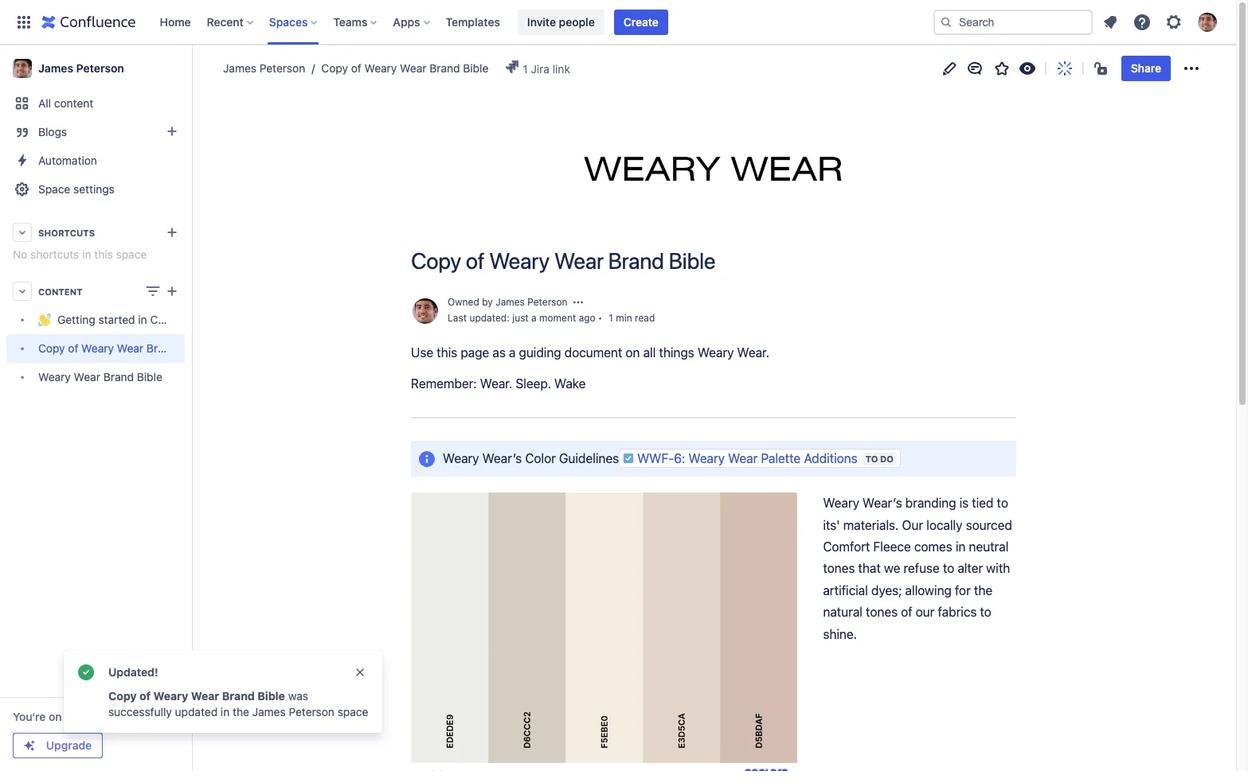 Task type: vqa. For each thing, say whether or not it's contained in the screenshot.
TO DO
yes



Task type: locate. For each thing, give the bounding box(es) containing it.
to left 'alter'
[[943, 562, 954, 576]]

in down shortcuts 'dropdown button'
[[82, 248, 91, 261]]

the left free
[[65, 711, 82, 724]]

a right just
[[531, 312, 537, 324]]

1 left min
[[609, 312, 613, 324]]

wear's for branding
[[863, 496, 902, 511]]

in right updated
[[221, 706, 230, 719]]

0 horizontal spatial wear.
[[480, 377, 512, 391]]

2 vertical spatial to
[[980, 606, 992, 620]]

locally
[[926, 518, 963, 533]]

dismiss image
[[354, 667, 366, 679]]

wear down getting started in confluence
[[117, 342, 143, 356]]

copy down getting
[[38, 342, 65, 356]]

1 vertical spatial wear.
[[480, 377, 512, 391]]

wear's up materials.
[[863, 496, 902, 511]]

blogs
[[38, 125, 67, 139]]

of
[[351, 61, 361, 75], [466, 248, 485, 274], [68, 342, 78, 356], [901, 606, 913, 620], [139, 690, 151, 703]]

in inside was successfully updated in the james peterson space
[[221, 706, 230, 719]]

1 vertical spatial on
[[49, 711, 62, 724]]

1 horizontal spatial this
[[437, 346, 457, 360]]

tree
[[6, 306, 209, 392]]

0 vertical spatial 1
[[523, 62, 528, 76]]

weary up its'
[[823, 496, 859, 511]]

2 horizontal spatial the
[[974, 584, 993, 598]]

additions
[[804, 451, 858, 466]]

getting started in confluence link
[[6, 306, 209, 335]]

peterson inside was successfully updated in the james peterson space
[[289, 706, 335, 719]]

on right you're
[[49, 711, 62, 724]]

link
[[553, 62, 570, 76]]

on left all
[[626, 346, 640, 360]]

create a page image
[[162, 282, 182, 301]]

on
[[626, 346, 640, 360], [49, 711, 62, 724]]

content button
[[6, 277, 185, 306]]

of left our
[[901, 606, 913, 620]]

1 horizontal spatial the
[[233, 706, 249, 719]]

james peterson image
[[413, 299, 438, 324]]

1 vertical spatial a
[[509, 346, 516, 360]]

in right started on the left top of page
[[138, 313, 147, 327]]

wwf-
[[637, 451, 674, 466]]

1 jira link
[[523, 62, 570, 76]]

weary up weary wear brand bible link
[[81, 342, 114, 356]]

its'
[[823, 518, 840, 533]]

all
[[38, 96, 51, 110]]

james peterson down spaces on the left
[[223, 61, 305, 75]]

a
[[531, 312, 537, 324], [509, 346, 516, 360]]

tones down dyes;
[[866, 606, 898, 620]]

1 vertical spatial copy of weary wear brand bible link
[[6, 335, 206, 363]]

1
[[523, 62, 528, 76], [609, 312, 613, 324]]

wear's inside weary wear's branding is tied to its' materials. our locally sourced comfort fleece comes in neutral tones that we refuse to alter with artificial dyes; allowing for the natural tones of our fabrics to shine.
[[863, 496, 902, 511]]

wear's
[[482, 451, 522, 466], [863, 496, 902, 511]]

0 vertical spatial space
[[116, 248, 147, 261]]

spaces
[[269, 15, 308, 28]]

james peterson up content
[[38, 61, 124, 75]]

space
[[116, 248, 147, 261], [338, 706, 368, 719]]

in
[[82, 248, 91, 261], [138, 313, 147, 327], [956, 540, 966, 554], [221, 706, 230, 719]]

no
[[13, 248, 27, 261]]

0 vertical spatial wear's
[[482, 451, 522, 466]]

0 horizontal spatial james peterson
[[38, 61, 124, 75]]

james peterson link down spaces on the left
[[223, 61, 305, 76]]

manage page ownership image
[[572, 297, 585, 309]]

to right tied
[[997, 496, 1008, 511]]

james peterson link up last updated: just a moment ago at left top
[[496, 296, 568, 308]]

1 vertical spatial 1
[[609, 312, 613, 324]]

tones
[[823, 562, 855, 576], [866, 606, 898, 620]]

james peterson link up all content link
[[6, 53, 185, 84]]

of down getting
[[68, 342, 78, 356]]

1 horizontal spatial space
[[338, 706, 368, 719]]

james up all content
[[38, 61, 73, 75]]

was successfully updated in the james peterson space
[[108, 690, 368, 719]]

0 vertical spatial to
[[997, 496, 1008, 511]]

quick summary image
[[1055, 59, 1074, 78]]

of inside weary wear's branding is tied to its' materials. our locally sourced comfort fleece comes in neutral tones that we refuse to alter with artificial dyes; allowing for the natural tones of our fabrics to shine.
[[901, 606, 913, 620]]

moment
[[539, 312, 576, 324]]

weary right things at the right top of the page
[[698, 346, 734, 360]]

copy up plan
[[108, 690, 137, 703]]

weary down teams 'popup button'
[[364, 61, 397, 75]]

banner containing home
[[0, 0, 1236, 45]]

0 vertical spatial on
[[626, 346, 640, 360]]

all content
[[38, 96, 93, 110]]

Search field
[[934, 9, 1093, 35]]

copy of weary wear brand bible inside space element
[[38, 342, 206, 356]]

this
[[94, 248, 113, 261], [437, 346, 457, 360]]

james inside space element
[[38, 61, 73, 75]]

space
[[38, 182, 70, 196]]

0 horizontal spatial this
[[94, 248, 113, 261]]

brand
[[430, 61, 460, 75], [608, 248, 664, 274], [146, 342, 177, 356], [103, 371, 134, 384], [222, 690, 255, 703]]

tree containing getting started in confluence
[[6, 306, 209, 392]]

to right fabrics on the right bottom of page
[[980, 606, 992, 620]]

0 horizontal spatial wear's
[[482, 451, 522, 466]]

james right updated
[[252, 706, 286, 719]]

remember: wear. sleep. wake
[[411, 377, 586, 391]]

invite people
[[527, 15, 595, 28]]

share button
[[1121, 56, 1171, 81]]

copy of weary wear brand bible link down apps
[[305, 61, 489, 76]]

0 vertical spatial tones
[[823, 562, 855, 576]]

weary wear's color guidelines
[[443, 451, 619, 466]]

0 horizontal spatial 1
[[523, 62, 528, 76]]

space settings
[[38, 182, 115, 196]]

0 horizontal spatial on
[[49, 711, 62, 724]]

dyes;
[[871, 584, 902, 598]]

1 horizontal spatial a
[[531, 312, 537, 324]]

copy
[[321, 61, 348, 75], [411, 248, 461, 274], [38, 342, 65, 356], [108, 690, 137, 703]]

confluence image
[[41, 12, 136, 31], [41, 12, 136, 31]]

wear up updated
[[191, 690, 219, 703]]

space down shortcuts 'dropdown button'
[[116, 248, 147, 261]]

copy up owned
[[411, 248, 461, 274]]

1 left the jira
[[523, 62, 528, 76]]

1 horizontal spatial james peterson
[[223, 61, 305, 75]]

just a moment ago link
[[512, 312, 596, 324]]

change view image
[[143, 282, 162, 301]]

copy of weary wear brand bible down apps
[[321, 61, 489, 75]]

upgrade button
[[14, 734, 102, 758]]

you're
[[13, 711, 46, 724]]

1 vertical spatial this
[[437, 346, 457, 360]]

create a blog image
[[162, 122, 182, 141]]

shortcuts button
[[6, 218, 185, 247]]

1 vertical spatial tones
[[866, 606, 898, 620]]

neutral
[[969, 540, 1009, 554]]

the right updated
[[233, 706, 249, 719]]

copy of weary wear brand bible down started on the left top of page
[[38, 342, 206, 356]]

wear. down as
[[480, 377, 512, 391]]

1 vertical spatial wear's
[[863, 496, 902, 511]]

1 horizontal spatial wear's
[[863, 496, 902, 511]]

tones up artificial
[[823, 562, 855, 576]]

1 horizontal spatial tones
[[866, 606, 898, 620]]

copy of weary wear brand bible link
[[305, 61, 489, 76], [6, 335, 206, 363]]

6:
[[674, 451, 685, 466]]

1 vertical spatial space
[[338, 706, 368, 719]]

wear. right things at the right top of the page
[[737, 346, 769, 360]]

peterson down "was"
[[289, 706, 335, 719]]

1 james peterson from the left
[[38, 61, 124, 75]]

all
[[643, 346, 656, 360]]

do
[[880, 454, 894, 464]]

updated:
[[469, 312, 510, 324]]

all content link
[[6, 89, 185, 118]]

that
[[858, 562, 881, 576]]

share
[[1131, 61, 1161, 75]]

automation
[[38, 154, 97, 167]]

0 horizontal spatial space
[[116, 248, 147, 261]]

of down teams 'popup button'
[[351, 61, 361, 75]]

0 vertical spatial this
[[94, 248, 113, 261]]

0 horizontal spatial a
[[509, 346, 516, 360]]

0 vertical spatial wear.
[[737, 346, 769, 360]]

1 for 1 jira link
[[523, 62, 528, 76]]

copy of weary wear brand bible link up weary wear brand bible
[[6, 335, 206, 363]]

1 horizontal spatial 1
[[609, 312, 613, 324]]

weary up owned by james peterson
[[489, 248, 550, 274]]

1 jira link link
[[497, 57, 579, 80]]

the
[[974, 584, 993, 598], [233, 706, 249, 719], [65, 711, 82, 724]]

star image
[[992, 59, 1011, 78]]

to
[[997, 496, 1008, 511], [943, 562, 954, 576], [980, 606, 992, 620]]

a right as
[[509, 346, 516, 360]]

0 horizontal spatial the
[[65, 711, 82, 724]]

2 horizontal spatial to
[[997, 496, 1008, 511]]

0 horizontal spatial tones
[[823, 562, 855, 576]]

blogs link
[[6, 118, 185, 147]]

1 horizontal spatial copy of weary wear brand bible link
[[305, 61, 489, 76]]

weary
[[364, 61, 397, 75], [489, 248, 550, 274], [81, 342, 114, 356], [698, 346, 734, 360], [38, 371, 71, 384], [443, 451, 479, 466], [689, 451, 725, 466], [823, 496, 859, 511], [153, 690, 188, 703]]

free
[[85, 711, 108, 724]]

weary wear brand bible
[[38, 371, 162, 384]]

in inside "getting started in confluence" link
[[138, 313, 147, 327]]

0 horizontal spatial copy of weary wear brand bible link
[[6, 335, 206, 363]]

banner
[[0, 0, 1236, 45]]

read
[[635, 312, 655, 324]]

peterson up all content link
[[76, 61, 124, 75]]

materials.
[[843, 518, 899, 533]]

spaces button
[[264, 9, 324, 35]]

wear's left color
[[482, 451, 522, 466]]

this right use
[[437, 346, 457, 360]]

is
[[960, 496, 969, 511]]

1 horizontal spatial on
[[626, 346, 640, 360]]

james inside was successfully updated in the james peterson space
[[252, 706, 286, 719]]

recent
[[207, 15, 244, 28]]

invite
[[527, 15, 556, 28]]

this down shortcuts 'dropdown button'
[[94, 248, 113, 261]]

templates
[[446, 15, 500, 28]]

wear
[[400, 61, 427, 75], [554, 248, 604, 274], [117, 342, 143, 356], [74, 371, 100, 384], [728, 451, 758, 466], [191, 690, 219, 703]]

the right the for
[[974, 584, 993, 598]]

last
[[448, 312, 467, 324]]

in up 'alter'
[[956, 540, 966, 554]]

apps
[[393, 15, 420, 28]]

stop watching image
[[1018, 59, 1037, 78]]

space down dismiss icon
[[338, 706, 368, 719]]

1 vertical spatial to
[[943, 562, 954, 576]]

panel info image
[[417, 450, 437, 470]]

upgrade
[[46, 739, 92, 753]]

copy of weary wear brand bible
[[321, 61, 489, 75], [411, 248, 716, 274], [38, 342, 206, 356], [108, 690, 285, 703]]

ago
[[579, 312, 596, 324]]



Task type: describe. For each thing, give the bounding box(es) containing it.
use this page as a guiding document on all things weary wear.
[[411, 346, 773, 360]]

refuse
[[904, 562, 940, 576]]

weary wear's branding is tied to its' materials. our locally sourced comfort fleece comes in neutral tones that we refuse to alter with artificial dyes; allowing for the natural tones of our fabrics to shine.
[[823, 496, 1015, 642]]

0 horizontal spatial to
[[943, 562, 954, 576]]

confluence
[[150, 313, 209, 327]]

no restrictions image
[[1093, 59, 1112, 78]]

this inside space element
[[94, 248, 113, 261]]

peterson up just a moment ago link
[[527, 296, 568, 308]]

brand left "was"
[[222, 690, 255, 703]]

sourced
[[966, 518, 1012, 533]]

1 min read
[[609, 312, 655, 324]]

wear left 'palette'
[[728, 451, 758, 466]]

automation link
[[6, 147, 185, 175]]

wear down apps popup button
[[400, 61, 427, 75]]

home link
[[155, 9, 196, 35]]

our
[[902, 518, 923, 533]]

wwf-6: weary wear palette additions
[[637, 451, 858, 466]]

space element
[[0, 45, 209, 772]]

no shortcuts in this space
[[13, 248, 147, 261]]

add shortcut image
[[162, 223, 182, 242]]

brand down global element
[[430, 61, 460, 75]]

for
[[955, 584, 971, 598]]

the inside space element
[[65, 711, 82, 724]]

0 horizontal spatial james peterson link
[[6, 53, 185, 84]]

guiding
[[519, 346, 561, 360]]

you're on the free plan
[[13, 711, 133, 724]]

global element
[[10, 0, 934, 44]]

collapse sidebar image
[[174, 53, 209, 84]]

copy of weary wear brand bible up manage page ownership image
[[411, 248, 716, 274]]

plan
[[111, 711, 133, 724]]

jira
[[531, 62, 550, 76]]

weary right panel info icon
[[443, 451, 479, 466]]

wear up manage page ownership image
[[554, 248, 604, 274]]

tree inside space element
[[6, 306, 209, 392]]

invite people button
[[518, 9, 604, 35]]

artificial
[[823, 584, 868, 598]]

james peterson inside space element
[[38, 61, 124, 75]]

2 horizontal spatial james peterson link
[[496, 296, 568, 308]]

search image
[[940, 16, 953, 28]]

weary down getting
[[38, 371, 71, 384]]

tied
[[972, 496, 994, 511]]

fabrics
[[938, 606, 977, 620]]

to do
[[866, 454, 894, 464]]

templates link
[[441, 9, 505, 35]]

content
[[54, 96, 93, 110]]

home
[[160, 15, 191, 28]]

to
[[866, 454, 878, 464]]

alter
[[958, 562, 983, 576]]

edit this page image
[[940, 59, 959, 78]]

of inside space element
[[68, 342, 78, 356]]

comfort
[[823, 540, 870, 554]]

settings icon image
[[1165, 12, 1184, 31]]

weary wear brand bible link
[[6, 363, 185, 392]]

weary inside weary wear's branding is tied to its' materials. our locally sourced comfort fleece comes in neutral tones that we refuse to alter with artificial dyes; allowing for the natural tones of our fabrics to shine.
[[823, 496, 859, 511]]

weary up updated
[[153, 690, 188, 703]]

shortcuts
[[30, 248, 79, 261]]

palette
[[761, 451, 801, 466]]

allowing
[[905, 584, 952, 598]]

document
[[565, 346, 622, 360]]

updated
[[175, 706, 218, 719]]

weary right 6:
[[689, 451, 725, 466]]

started
[[98, 313, 135, 327]]

appswitcher icon image
[[14, 12, 33, 31]]

success image
[[76, 664, 96, 683]]

wear down getting
[[74, 371, 100, 384]]

2 james peterson from the left
[[223, 61, 305, 75]]

last updated: just a moment ago
[[448, 312, 596, 324]]

with
[[986, 562, 1010, 576]]

0 vertical spatial copy of weary wear brand bible link
[[305, 61, 489, 76]]

1 horizontal spatial to
[[980, 606, 992, 620]]

space inside space element
[[116, 248, 147, 261]]

1 horizontal spatial wear.
[[737, 346, 769, 360]]

james down "recent" dropdown button
[[223, 61, 257, 75]]

getting
[[57, 313, 95, 327]]

people
[[559, 15, 595, 28]]

the inside weary wear's branding is tied to its' materials. our locally sourced comfort fleece comes in neutral tones that we refuse to alter with artificial dyes; allowing for the natural tones of our fabrics to shine.
[[974, 584, 993, 598]]

teams
[[333, 15, 368, 28]]

create link
[[614, 9, 668, 35]]

peterson down spaces on the left
[[260, 61, 305, 75]]

shortcuts
[[38, 227, 95, 238]]

create
[[623, 15, 659, 28]]

copy inside space element
[[38, 342, 65, 356]]

successfully
[[108, 706, 172, 719]]

recent button
[[202, 9, 260, 35]]

your profile and preferences image
[[1198, 12, 1217, 31]]

1 for 1 min read
[[609, 312, 613, 324]]

just
[[512, 312, 529, 324]]

copy down teams
[[321, 61, 348, 75]]

1 horizontal spatial james peterson link
[[223, 61, 305, 76]]

peterson inside space element
[[76, 61, 124, 75]]

page
[[461, 346, 489, 360]]

help icon image
[[1133, 12, 1152, 31]]

brand up 1 min read
[[608, 248, 664, 274]]

notification icon image
[[1101, 12, 1120, 31]]

of up successfully in the bottom left of the page
[[139, 690, 151, 703]]

branding
[[905, 496, 956, 511]]

content
[[38, 286, 82, 297]]

copy of weary wear brand bible up updated
[[108, 690, 285, 703]]

natural
[[823, 606, 863, 620]]

by
[[482, 296, 493, 308]]

remember:
[[411, 377, 477, 391]]

wear's for color
[[482, 451, 522, 466]]

of up owned
[[466, 248, 485, 274]]

apps button
[[388, 9, 436, 35]]

space inside was successfully updated in the james peterson space
[[338, 706, 368, 719]]

more actions image
[[1182, 59, 1201, 78]]

settings
[[73, 182, 115, 196]]

updated!
[[108, 666, 158, 679]]

teams button
[[328, 9, 383, 35]]

fleece
[[873, 540, 911, 554]]

on inside space element
[[49, 711, 62, 724]]

color
[[525, 451, 556, 466]]

in inside weary wear's branding is tied to its' materials. our locally sourced comfort fleece comes in neutral tones that we refuse to alter with artificial dyes; allowing for the natural tones of our fabrics to shine.
[[956, 540, 966, 554]]

things
[[659, 346, 694, 360]]

space settings link
[[6, 175, 185, 204]]

the inside was successfully updated in the james peterson space
[[233, 706, 249, 719]]

sleep.
[[516, 377, 551, 391]]

as
[[493, 346, 506, 360]]

premium image
[[23, 740, 36, 753]]

brand down started on the left top of page
[[103, 371, 134, 384]]

comes
[[914, 540, 952, 554]]

our
[[916, 606, 935, 620]]

0 vertical spatial a
[[531, 312, 537, 324]]

james up just
[[496, 296, 525, 308]]

wake
[[554, 377, 586, 391]]

brand down confluence
[[146, 342, 177, 356]]

use
[[411, 346, 433, 360]]



